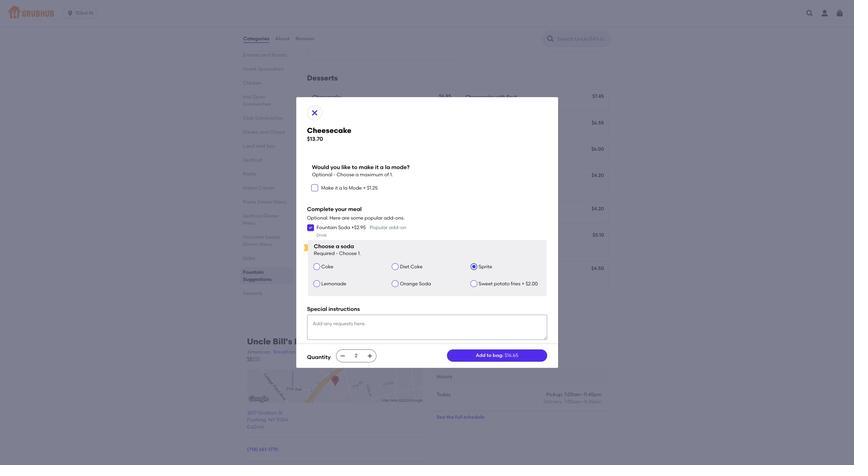 Task type: vqa. For each thing, say whether or not it's contained in the screenshot.
N
no



Task type: locate. For each thing, give the bounding box(es) containing it.
a right make at the top left of the page
[[339, 185, 342, 191]]

dinner down gourmet
[[243, 241, 258, 247]]

1 horizontal spatial st
[[278, 410, 283, 416]]

2 7:00am–11:45pm from the top
[[564, 399, 602, 405]]

it right make at the top left of the page
[[335, 185, 338, 191]]

0 vertical spatial dinner
[[257, 199, 273, 205]]

pickup:
[[546, 392, 563, 398]]

svg image inside 123rd st button
[[67, 10, 74, 17]]

ny
[[268, 417, 275, 423]]

Input item quantity number field
[[349, 350, 364, 362]]

1 horizontal spatial fountain
[[317, 225, 337, 231]]

categories
[[243, 36, 269, 42]]

1 seafood from the top
[[243, 157, 262, 163]]

menu up lunch specials, button on the left bottom of page
[[318, 336, 341, 346]]

dinner for pasta
[[257, 199, 273, 205]]

0 vertical spatial $4.20
[[592, 173, 604, 178]]

sprite
[[479, 264, 492, 270]]

full
[[455, 414, 462, 420]]

roasts
[[272, 52, 287, 58]]

0 vertical spatial fountain
[[317, 225, 337, 231]]

0 vertical spatial add-
[[384, 215, 395, 221]]

0 horizontal spatial desserts
[[243, 290, 263, 296]]

chocolate horn
[[313, 233, 350, 239]]

popular add-on
[[370, 225, 406, 231]]

pasta dinner menu
[[243, 199, 286, 205]]

1 vertical spatial it
[[335, 185, 338, 191]]

fruit down would
[[313, 173, 323, 179]]

apple,
[[313, 183, 327, 189]]

svg image left 123rd
[[67, 10, 74, 17]]

coke right diet
[[411, 264, 423, 270]]

3017 stratton st flushing , ny 11354 0.60 mi
[[247, 410, 288, 430]]

soda up horn
[[338, 225, 350, 231]]

dinner down corner
[[257, 199, 273, 205]]

complete your meal optional. here are some popular add-ons.
[[307, 206, 405, 221]]

1.
[[390, 172, 393, 178], [358, 251, 361, 256]]

-
[[333, 172, 336, 178], [336, 251, 338, 256]]

fruit right with
[[507, 94, 517, 100]]

1 vertical spatial st
[[278, 410, 283, 416]]

sandwiches
[[243, 101, 271, 107], [255, 115, 283, 121], [374, 349, 402, 355]]

1 horizontal spatial fruit
[[507, 94, 517, 100]]

categories button
[[243, 27, 270, 51]]

jello
[[313, 266, 324, 272]]

2 horizontal spatial svg image
[[836, 9, 844, 17]]

make
[[321, 185, 334, 191]]

dinner down pasta dinner menu
[[264, 213, 279, 219]]

0 vertical spatial st
[[89, 10, 93, 16]]

- inside would you like to make it a la mode? optional - choose a maximum of 1.
[[333, 172, 336, 178]]

1 vertical spatial la
[[343, 185, 348, 191]]

$4.20
[[592, 173, 604, 178], [592, 206, 604, 212]]

0 vertical spatial $4.20 button
[[461, 169, 609, 196]]

desserts down banana
[[307, 74, 338, 82]]

cheesecake left with
[[465, 94, 494, 100]]

1 vertical spatial and
[[259, 129, 269, 135]]

3017
[[247, 410, 257, 416]]

1 vertical spatial pasta
[[243, 199, 256, 205]]

+
[[363, 185, 366, 191], [351, 225, 354, 231], [522, 281, 525, 287]]

desserts down the suggestions
[[243, 290, 263, 296]]

st
[[89, 10, 93, 16], [278, 410, 283, 416]]

1 horizontal spatial soda
[[419, 281, 431, 287]]

salads, button
[[354, 348, 372, 356]]

to inside would you like to make it a la mode? optional - choose a maximum of 1.
[[352, 164, 358, 171]]

choose down like
[[337, 172, 354, 178]]

to right add
[[487, 353, 492, 358]]

cheesecake for cheesecake
[[313, 94, 342, 100]]

special
[[307, 306, 327, 312]]

greek specialties
[[243, 66, 283, 72]]

see
[[437, 414, 445, 420]]

pasta for pasta dinner menu
[[243, 199, 256, 205]]

0 vertical spatial seafood
[[243, 157, 262, 163]]

would you like to make it a la mode? optional - choose a maximum of 1.
[[312, 164, 410, 178]]

1 vertical spatial dinner
[[264, 213, 279, 219]]

1 vertical spatial seafood
[[243, 213, 262, 219]]

$4.20 button for turnover
[[461, 202, 609, 223]]

a left soda
[[336, 243, 339, 249]]

0 vertical spatial choose
[[337, 172, 354, 178]]

desserts
[[307, 74, 338, 82], [243, 290, 263, 296]]

$4.20 button down "$6.00" button
[[461, 169, 609, 196]]

$4.20 for apple turnover
[[592, 206, 604, 212]]

a up or
[[356, 172, 359, 178]]

menu
[[274, 199, 286, 205], [243, 220, 256, 226], [259, 241, 272, 247], [318, 336, 341, 346]]

popular
[[370, 225, 388, 231]]

1 vertical spatial add-
[[389, 225, 400, 231]]

2 $4.20 from the top
[[592, 206, 604, 212]]

2 vertical spatial dinner
[[243, 241, 258, 247]]

Search Uncle Bill's Diner search field
[[557, 36, 609, 42]]

la up of on the top left
[[385, 164, 390, 171]]

$1.25
[[367, 185, 378, 191]]

pasta up 'italian'
[[243, 171, 256, 177]]

1 vertical spatial $4.20
[[592, 206, 604, 212]]

reviews button
[[295, 27, 315, 51]]

cream.
[[346, 276, 362, 282]]

sandwiches inside uncle bill's diner menu info american, breakfast, dinner, lunch specials, salads, sandwiches $$$$$
[[374, 349, 402, 355]]

cheesecake up 7 layer cake
[[313, 94, 342, 100]]

+ down some in the top of the page
[[351, 225, 354, 231]]

$5.10
[[593, 232, 604, 238]]

schedule
[[463, 414, 485, 420]]

0 vertical spatial and
[[261, 52, 271, 58]]

1 horizontal spatial it
[[375, 164, 379, 171]]

suggestions
[[243, 276, 272, 282]]

2 seafood from the top
[[243, 213, 262, 219]]

pasta down 'italian'
[[243, 199, 256, 205]]

svg image
[[67, 10, 74, 17], [310, 109, 319, 117], [313, 186, 317, 190], [308, 226, 313, 230], [340, 353, 345, 359]]

1 vertical spatial $4.20 button
[[461, 202, 609, 223]]

to
[[352, 164, 358, 171], [487, 353, 492, 358]]

2 vertical spatial and
[[256, 143, 265, 149]]

seafood down land
[[243, 157, 262, 163]]

add- up popular add-on
[[384, 215, 395, 221]]

+ right the fries
[[522, 281, 525, 287]]

st up 11354
[[278, 410, 283, 416]]

1 $4.20 from the top
[[592, 173, 604, 178]]

0 horizontal spatial it
[[335, 185, 338, 191]]

chicken
[[243, 80, 262, 86]]

and left the chops
[[259, 129, 269, 135]]

fountain inside fountain suggestions
[[243, 269, 264, 275]]

cheesecake for cheesecake with fruit
[[465, 94, 494, 100]]

sandwiches button
[[373, 348, 402, 356]]

1 horizontal spatial la
[[385, 164, 390, 171]]

1 vertical spatial desserts
[[243, 290, 263, 296]]

specialties
[[258, 66, 283, 72]]

0 horizontal spatial la
[[343, 185, 348, 191]]

2 vertical spatial sandwiches
[[374, 349, 402, 355]]

dinner inside seafood dinner menu
[[264, 213, 279, 219]]

choose down soda
[[339, 251, 357, 256]]

1 vertical spatial choose
[[314, 243, 334, 249]]

0 vertical spatial 7:00am–11:45pm
[[564, 392, 602, 398]]

2 horizontal spatial +
[[522, 281, 525, 287]]

seafood down pasta dinner menu
[[243, 213, 262, 219]]

chocolate
[[313, 233, 337, 239]]

with whipped cream.
[[313, 276, 362, 282]]

0 horizontal spatial soda
[[338, 225, 350, 231]]

like
[[341, 164, 351, 171]]

or
[[352, 183, 357, 189]]

123rd st button
[[62, 8, 101, 19]]

1 vertical spatial fruit
[[313, 173, 323, 179]]

1 vertical spatial fountain
[[243, 269, 264, 275]]

$6.00
[[591, 146, 604, 152]]

and left sea
[[256, 143, 265, 149]]

0 horizontal spatial coke
[[321, 264, 333, 270]]

1 vertical spatial 1.
[[358, 251, 361, 256]]

7:00am–11:45pm
[[564, 392, 602, 398], [564, 399, 602, 405]]

$6.85
[[439, 94, 451, 99]]

sandwiches right the salads,
[[374, 349, 402, 355]]

specials,
[[332, 349, 353, 355]]

open
[[252, 94, 265, 100]]

1. inside would you like to make it a la mode? optional - choose a maximum of 1.
[[390, 172, 393, 178]]

2 vertical spatial +
[[522, 281, 525, 287]]

pasta
[[243, 171, 256, 177], [243, 199, 256, 205]]

0 horizontal spatial fruit
[[313, 173, 323, 179]]

1 horizontal spatial 1.
[[390, 172, 393, 178]]

today
[[437, 392, 451, 398]]

hamantaschen
[[465, 266, 502, 272]]

st inside 123rd st button
[[89, 10, 93, 16]]

1 vertical spatial -
[[336, 251, 338, 256]]

complete
[[307, 206, 334, 212]]

svg image up 7
[[310, 109, 319, 117]]

0 vertical spatial sandwiches
[[243, 101, 271, 107]]

7:00am–11:45pm right "pickup:"
[[564, 392, 602, 398]]

cheesecake
[[313, 94, 342, 100], [465, 94, 494, 100], [307, 126, 352, 135]]

land
[[243, 143, 255, 149]]

1. right of on the top left
[[390, 172, 393, 178]]

0 vertical spatial soda
[[338, 225, 350, 231]]

0 horizontal spatial 1.
[[358, 251, 361, 256]]

fountain
[[317, 225, 337, 231], [243, 269, 264, 275]]

svg image left input item quantity 'number field'
[[340, 353, 345, 359]]

1 pasta from the top
[[243, 171, 256, 177]]

reviews
[[296, 36, 315, 42]]

lunch specials, button
[[316, 348, 353, 356]]

diet coke
[[400, 264, 423, 270]]

0 horizontal spatial to
[[352, 164, 358, 171]]

0 vertical spatial to
[[352, 164, 358, 171]]

1 vertical spatial 7:00am–11:45pm
[[564, 399, 602, 405]]

0 horizontal spatial st
[[89, 10, 93, 16]]

1 vertical spatial to
[[487, 353, 492, 358]]

$4.20 for fruit pie
[[592, 173, 604, 178]]

Special instructions text field
[[307, 315, 547, 340]]

it up the 'maximum'
[[375, 164, 379, 171]]

choose up the "required"
[[314, 243, 334, 249]]

0 vertical spatial desserts
[[307, 74, 338, 82]]

fountain up 'chocolate'
[[317, 225, 337, 231]]

1 horizontal spatial desserts
[[307, 74, 338, 82]]

add to bag: $16.65
[[476, 353, 518, 358]]

about button
[[275, 27, 290, 51]]

0 horizontal spatial -
[[333, 172, 336, 178]]

seafood inside seafood dinner menu
[[243, 213, 262, 219]]

menu inside uncle bill's diner menu info american, breakfast, dinner, lunch specials, salads, sandwiches $$$$$
[[318, 336, 341, 346]]

cheesecake for cheesecake $13.70
[[307, 126, 352, 135]]

$4.20 down $6.00
[[592, 173, 604, 178]]

1 $4.20 button from the top
[[461, 169, 609, 196]]

optional
[[312, 172, 332, 178]]

orange
[[400, 281, 418, 287]]

soda for fountain
[[338, 225, 350, 231]]

dinner, button
[[298, 348, 315, 356]]

fruit
[[507, 94, 517, 100], [313, 173, 323, 179]]

$4.20 up $5.10
[[592, 206, 604, 212]]

0.60
[[247, 424, 257, 430]]

0 horizontal spatial fountain
[[243, 269, 264, 275]]

cherry.
[[358, 183, 373, 189]]

1 horizontal spatial to
[[487, 353, 492, 358]]

2 pasta from the top
[[243, 199, 256, 205]]

svg image
[[806, 9, 814, 17], [836, 9, 844, 17], [367, 353, 373, 359]]

0 vertical spatial la
[[385, 164, 390, 171]]

and left roasts
[[261, 52, 271, 58]]

mode
[[349, 185, 362, 191]]

- right pie
[[333, 172, 336, 178]]

sandwiches down open
[[243, 101, 271, 107]]

1. inside choose a soda required - choose 1.
[[358, 251, 361, 256]]

sandwiches up steaks and chops
[[255, 115, 283, 121]]

to right like
[[352, 164, 358, 171]]

coke up whipped
[[321, 264, 333, 270]]

0 vertical spatial pasta
[[243, 171, 256, 177]]

turnover
[[328, 207, 348, 212]]

cheesecake up "$13.70"
[[307, 126, 352, 135]]

1 horizontal spatial coke
[[411, 264, 423, 270]]

1 vertical spatial soda
[[419, 281, 431, 287]]

+ left $1.25
[[363, 185, 366, 191]]

1 horizontal spatial -
[[336, 251, 338, 256]]

make
[[359, 164, 374, 171]]

0 vertical spatial 1.
[[390, 172, 393, 178]]

menu up gourmet
[[243, 220, 256, 226]]

0 vertical spatial -
[[333, 172, 336, 178]]

sweet
[[479, 281, 493, 287]]

club
[[243, 115, 254, 121]]

corner
[[259, 185, 275, 191]]

0 vertical spatial fruit
[[507, 94, 517, 100]]

0 vertical spatial it
[[375, 164, 379, 171]]

make it a la mode + $1.25
[[321, 185, 378, 191]]

fountain up the suggestions
[[243, 269, 264, 275]]

fountain for fountain suggestions
[[243, 269, 264, 275]]

0 vertical spatial +
[[363, 185, 366, 191]]

sautes
[[265, 234, 281, 240]]

2 $4.20 button from the top
[[461, 202, 609, 223]]

menu down sautes
[[259, 241, 272, 247]]

la inside would you like to make it a la mode? optional - choose a maximum of 1.
[[385, 164, 390, 171]]

soda right orange
[[419, 281, 431, 287]]

$4.20 button up $5.10 button
[[461, 202, 609, 223]]

see the full schedule
[[437, 414, 485, 420]]

0 horizontal spatial svg image
[[367, 353, 373, 359]]

seafood for seafood
[[243, 157, 262, 163]]

add- down 'ons.'
[[389, 225, 400, 231]]

some
[[351, 215, 363, 221]]

2 vertical spatial choose
[[339, 251, 357, 256]]

menu inside 'gourmet sautes dinner menu'
[[259, 241, 272, 247]]

hot open sandwiches
[[243, 94, 271, 107]]

1. up "cream."
[[358, 251, 361, 256]]

la left or
[[343, 185, 348, 191]]

st inside 3017 stratton st flushing , ny 11354 0.60 mi
[[278, 410, 283, 416]]

7:00am–11:45pm right delivery:
[[564, 399, 602, 405]]

0 horizontal spatial +
[[351, 225, 354, 231]]

1 horizontal spatial svg image
[[806, 9, 814, 17]]

st right 123rd
[[89, 10, 93, 16]]

with
[[496, 94, 505, 100]]

- right the "required"
[[336, 251, 338, 256]]



Task type: describe. For each thing, give the bounding box(es) containing it.
1770
[[268, 447, 278, 452]]

apple turnover button
[[308, 202, 456, 223]]

apple turnover
[[313, 207, 348, 212]]

club sandwiches
[[243, 115, 283, 121]]

philly
[[243, 24, 255, 30]]

quantity
[[307, 354, 331, 360]]

steak
[[275, 24, 288, 30]]

$5.10 button
[[461, 229, 609, 256]]

of
[[384, 172, 389, 178]]

svg image left make at the top left of the page
[[313, 186, 317, 190]]

hot
[[243, 94, 251, 100]]

would
[[312, 164, 329, 171]]

info
[[343, 336, 359, 346]]

11354
[[276, 417, 288, 423]]

menu inside seafood dinner menu
[[243, 220, 256, 226]]

chops
[[270, 129, 285, 135]]

(718)
[[247, 447, 258, 452]]

maximum
[[360, 172, 383, 178]]

soda for orange
[[419, 281, 431, 287]]

fountain soda + $2.95
[[317, 225, 366, 231]]

fountain for fountain soda + $2.95
[[317, 225, 337, 231]]

and for entrees
[[261, 52, 271, 58]]

drink
[[317, 233, 327, 238]]

delivery:
[[544, 399, 563, 405]]

a inside choose a soda required - choose 1.
[[336, 243, 339, 249]]

wraps
[[243, 38, 258, 44]]

main navigation navigation
[[0, 0, 854, 27]]

and for land
[[256, 143, 265, 149]]

7
[[313, 121, 315, 126]]

see the full schedule button
[[431, 411, 490, 424]]

sweet potato fries + $2.00
[[479, 281, 538, 287]]

dinner inside 'gourmet sautes dinner menu'
[[243, 241, 258, 247]]

,
[[266, 417, 267, 423]]

1 vertical spatial +
[[351, 225, 354, 231]]

$13.70
[[307, 136, 323, 142]]

pie
[[324, 173, 332, 179]]

potato
[[494, 281, 510, 287]]

entrees
[[243, 52, 260, 58]]

uncle
[[247, 336, 271, 346]]

$7.45
[[593, 94, 604, 99]]

diet
[[400, 264, 409, 270]]

lunch
[[317, 349, 331, 355]]

7 layer cake button
[[308, 116, 456, 137]]

optional.
[[307, 215, 329, 221]]

american, button
[[247, 348, 272, 356]]

1 coke from the left
[[321, 264, 333, 270]]

it inside would you like to make it a la mode? optional - choose a maximum of 1.
[[375, 164, 379, 171]]

$6.00 button
[[461, 143, 609, 163]]

add- inside complete your meal optional. here are some popular add-ons.
[[384, 215, 395, 221]]

1 7:00am–11:45pm from the top
[[564, 392, 602, 398]]

a up the 'maximum'
[[380, 164, 384, 171]]

cake
[[330, 121, 343, 126]]

choose a soda required - choose 1.
[[314, 243, 361, 256]]

1 horizontal spatial +
[[363, 185, 366, 191]]

ons.
[[395, 215, 405, 221]]

(718) 661-1770
[[247, 447, 278, 452]]

cheesecake $13.70
[[307, 126, 352, 142]]

2 coke from the left
[[411, 264, 423, 270]]

italian corner
[[243, 185, 275, 191]]

entrees and roasts
[[243, 52, 287, 58]]

$4.20 button for pie
[[461, 169, 609, 196]]

gourmet
[[243, 234, 264, 240]]

fountain suggestions
[[243, 269, 272, 282]]

search icon image
[[546, 35, 555, 43]]

steaks and chops
[[243, 129, 285, 135]]

- inside choose a soda required - choose 1.
[[336, 251, 338, 256]]

horn
[[338, 233, 350, 239]]

banana split
[[313, 44, 343, 49]]

choose inside would you like to make it a la mode? optional - choose a maximum of 1.
[[337, 172, 354, 178]]

menu down corner
[[274, 199, 286, 205]]

breakfast,
[[273, 349, 297, 355]]

mode?
[[391, 164, 410, 171]]

popular
[[365, 215, 383, 221]]

philly cheese steak
[[243, 24, 288, 30]]

and for steaks
[[259, 129, 269, 135]]

you
[[331, 164, 340, 171]]

dinner for seafood
[[264, 213, 279, 219]]

whipped
[[324, 276, 345, 282]]

add
[[476, 353, 486, 358]]

split
[[332, 44, 343, 49]]

661-
[[259, 447, 268, 452]]

american,
[[247, 349, 271, 355]]

apple
[[313, 207, 327, 212]]

sea
[[266, 143, 275, 149]]

svg image down optional.
[[308, 226, 313, 230]]

$4.50
[[591, 266, 604, 271]]

dinner,
[[299, 349, 315, 355]]

$2.00
[[526, 281, 538, 287]]

meal
[[348, 206, 362, 212]]

are
[[342, 215, 350, 221]]

seafood for seafood dinner menu
[[243, 213, 262, 219]]

pasta for pasta
[[243, 171, 256, 177]]

1 vertical spatial sandwiches
[[255, 115, 283, 121]]

with
[[313, 276, 323, 282]]

cheese
[[256, 24, 274, 30]]

your
[[335, 206, 347, 212]]

instructions
[[329, 306, 360, 312]]

gourmet sautes dinner menu
[[243, 234, 281, 247]]

on
[[400, 225, 406, 231]]

blueberry
[[329, 183, 351, 189]]

$16.65
[[505, 353, 518, 358]]



